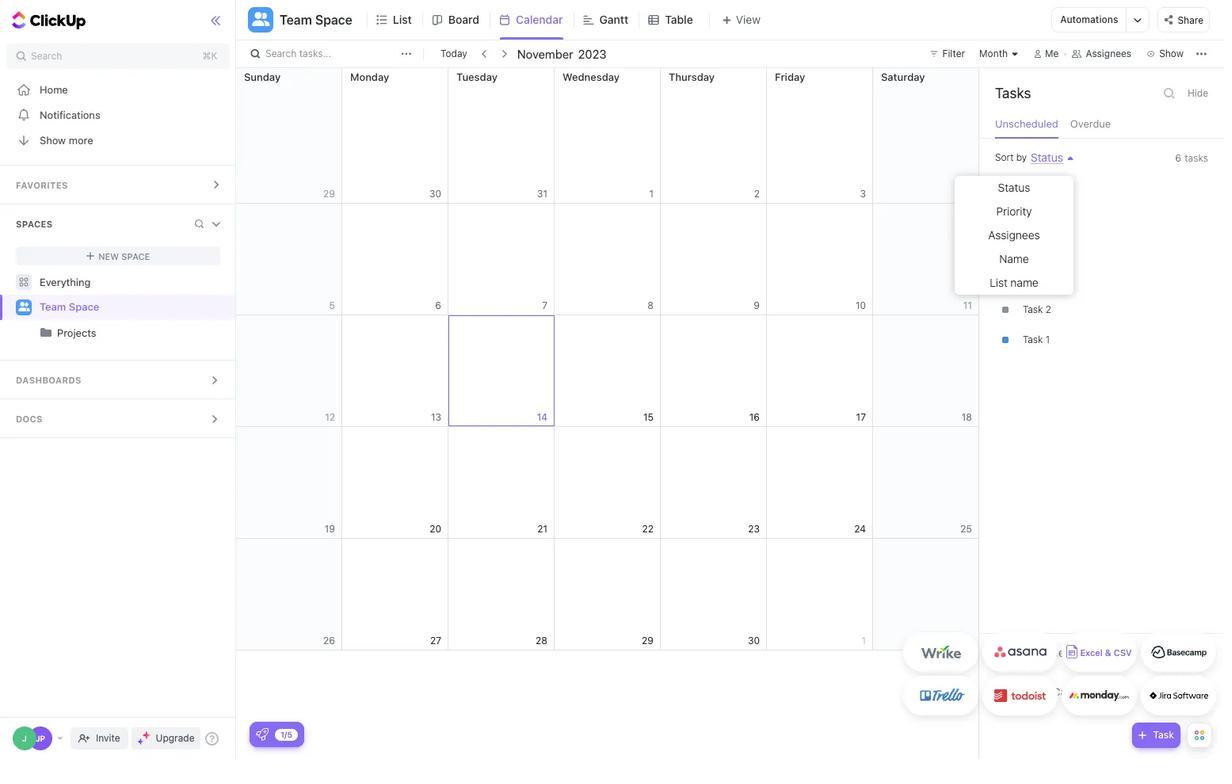 Task type: describe. For each thing, give the bounding box(es) containing it.
name
[[1000, 252, 1030, 266]]

automations
[[1061, 13, 1119, 25]]

6
[[1176, 152, 1182, 164]]

2 3 from the top
[[1046, 274, 1052, 286]]

row containing 26
[[236, 539, 980, 651]]

0 horizontal spatial assignees
[[989, 228, 1041, 242]]

today button
[[438, 46, 471, 62]]

6 tasks
[[1176, 152, 1209, 164]]

calendars
[[1044, 646, 1095, 660]]

projects
[[57, 327, 96, 339]]

1/5
[[281, 730, 293, 739]]

name
[[1011, 276, 1039, 289]]

everything link
[[0, 270, 237, 295]]

1 for ‎task 1
[[1046, 183, 1051, 195]]

1 projects link from the left
[[2, 320, 222, 346]]

calendar link
[[516, 0, 570, 40]]

20
[[430, 523, 442, 535]]

23
[[749, 523, 760, 535]]

tasks...
[[299, 48, 332, 59]]

hide
[[1188, 87, 1209, 99]]

2 task 3 from the top
[[1024, 274, 1052, 286]]

csv
[[1115, 648, 1133, 658]]

Search tasks... text field
[[266, 43, 397, 65]]

row containing 19
[[236, 427, 980, 539]]

status button
[[1028, 151, 1064, 164]]

1 row from the top
[[236, 68, 980, 204]]

thursday
[[669, 71, 715, 83]]

space for the team space link
[[69, 301, 99, 313]]

14
[[537, 411, 548, 423]]

18
[[962, 411, 973, 423]]

28
[[536, 635, 548, 647]]

24
[[855, 523, 867, 535]]

favorites button
[[0, 166, 237, 204]]

unscheduled
[[996, 117, 1059, 130]]

user group image
[[18, 302, 30, 312]]

gantt link
[[600, 0, 635, 40]]

gantt
[[600, 13, 629, 26]]

your calendars 0
[[1017, 646, 1108, 660]]

30
[[748, 635, 760, 647]]

automations button
[[1053, 8, 1127, 32]]

onboarding checklist button element
[[256, 729, 269, 741]]

more
[[69, 134, 93, 146]]

row containing 14
[[236, 316, 980, 427]]

new
[[98, 251, 119, 261]]

search for search
[[31, 50, 62, 62]]

priority
[[997, 205, 1033, 218]]

‎task for ‎task 1
[[1024, 183, 1044, 195]]

search tasks...
[[266, 48, 332, 59]]

22
[[643, 523, 654, 535]]

1 task 3 from the top
[[1024, 213, 1052, 225]]

upgrade
[[156, 733, 195, 744]]

table
[[665, 13, 694, 26]]

sort
[[996, 151, 1014, 163]]

board link
[[449, 0, 486, 40]]

2
[[1046, 304, 1052, 316]]

‎task 1
[[1024, 183, 1051, 195]]

list link
[[393, 0, 418, 40]]

29
[[642, 635, 654, 647]]

tasks
[[996, 85, 1032, 101]]

friday
[[775, 71, 806, 83]]

notifications link
[[0, 102, 237, 128]]

show more
[[40, 134, 93, 146]]

dashboards
[[16, 375, 81, 385]]

overdue
[[1071, 117, 1112, 130]]

excel & csv link
[[1062, 633, 1138, 672]]

team space for team space button
[[280, 13, 353, 27]]

sunday
[[244, 71, 281, 83]]

new space
[[98, 251, 150, 261]]

upgrade link
[[131, 728, 201, 750]]

sort by
[[996, 151, 1028, 163]]

team for the team space link
[[40, 301, 66, 313]]

share
[[1179, 14, 1204, 26]]



Task type: vqa. For each thing, say whether or not it's contained in the screenshot.
Excel
yes



Task type: locate. For each thing, give the bounding box(es) containing it.
0 horizontal spatial team space
[[40, 301, 99, 313]]

me button
[[1028, 44, 1066, 63]]

home
[[40, 83, 68, 96]]

space up search tasks... text box
[[315, 13, 353, 27]]

25
[[961, 523, 973, 535]]

show
[[40, 134, 66, 146]]

board
[[449, 13, 480, 26]]

15
[[644, 411, 654, 423]]

team space link
[[40, 295, 222, 320]]

space right new
[[121, 251, 150, 261]]

list for list name
[[990, 276, 1008, 289]]

3 right the name
[[1046, 274, 1052, 286]]

3 row from the top
[[236, 316, 980, 427]]

0 horizontal spatial space
[[69, 301, 99, 313]]

0 horizontal spatial search
[[31, 50, 62, 62]]

search
[[266, 48, 297, 59], [31, 50, 62, 62]]

1 horizontal spatial assignees
[[1087, 48, 1132, 59]]

0 vertical spatial 3
[[1046, 213, 1052, 225]]

share button
[[1159, 7, 1211, 33]]

1 vertical spatial space
[[121, 251, 150, 261]]

team up search tasks...
[[280, 13, 312, 27]]

team space inside button
[[280, 13, 353, 27]]

&
[[1106, 648, 1112, 658]]

sidebar navigation
[[0, 0, 237, 760]]

0 vertical spatial list
[[393, 13, 412, 26]]

projects link
[[2, 320, 222, 346], [57, 320, 222, 346]]

saturday
[[882, 71, 926, 83]]

status
[[1032, 151, 1064, 164], [999, 181, 1031, 194]]

assignees button
[[1066, 44, 1139, 63]]

team inside button
[[280, 13, 312, 27]]

3 down the ‎task 1
[[1046, 213, 1052, 225]]

1 vertical spatial list
[[990, 276, 1008, 289]]

space
[[315, 13, 353, 27], [121, 251, 150, 261], [69, 301, 99, 313]]

docs
[[16, 414, 43, 424]]

assignees inside button
[[1087, 48, 1132, 59]]

2 vertical spatial space
[[69, 301, 99, 313]]

team space button
[[274, 2, 353, 37]]

0 vertical spatial team space
[[280, 13, 353, 27]]

list left board
[[393, 13, 412, 26]]

calendar
[[516, 13, 563, 26]]

task 3 up ‎task 2
[[1024, 274, 1052, 286]]

task 1
[[1024, 334, 1051, 346]]

0 vertical spatial assignees
[[1087, 48, 1132, 59]]

team space inside "sidebar" navigation
[[40, 301, 99, 313]]

1 vertical spatial 3
[[1046, 274, 1052, 286]]

0 vertical spatial space
[[315, 13, 353, 27]]

task
[[1024, 213, 1044, 225], [1024, 274, 1044, 286], [1024, 334, 1044, 346], [1154, 729, 1175, 741]]

3
[[1046, 213, 1052, 225], [1046, 274, 1052, 286]]

1 vertical spatial team space
[[40, 301, 99, 313]]

team space
[[280, 13, 353, 27], [40, 301, 99, 313]]

1 vertical spatial task 3
[[1024, 274, 1052, 286]]

space for team space button
[[315, 13, 353, 27]]

team for team space button
[[280, 13, 312, 27]]

1 vertical spatial status
[[999, 181, 1031, 194]]

‎task
[[1024, 183, 1044, 195], [1024, 304, 1044, 316]]

search inside "sidebar" navigation
[[31, 50, 62, 62]]

excel
[[1081, 648, 1103, 658]]

your
[[1017, 646, 1041, 660]]

onboarding checklist button image
[[256, 729, 269, 741]]

search up sunday
[[266, 48, 297, 59]]

0 vertical spatial task 3
[[1024, 213, 1052, 225]]

search for search tasks...
[[266, 48, 297, 59]]

0 vertical spatial status
[[1032, 151, 1064, 164]]

1 down status dropdown button
[[1046, 183, 1051, 195]]

26
[[324, 635, 335, 647]]

team space up the tasks...
[[280, 13, 353, 27]]

space up the projects
[[69, 301, 99, 313]]

‎task 2
[[1024, 304, 1052, 316]]

list name
[[990, 276, 1039, 289]]

team space down the everything
[[40, 301, 99, 313]]

1 horizontal spatial space
[[121, 251, 150, 261]]

hide button
[[1184, 84, 1214, 103]]

1 1 from the top
[[1046, 183, 1051, 195]]

0 vertical spatial ‎task
[[1024, 183, 1044, 195]]

space inside button
[[315, 13, 353, 27]]

1 horizontal spatial status
[[1032, 151, 1064, 164]]

grid
[[235, 68, 980, 760]]

notifications
[[40, 108, 100, 121]]

1 vertical spatial assignees
[[989, 228, 1041, 242]]

invite
[[96, 733, 120, 744]]

grid containing sunday
[[235, 68, 980, 760]]

status right 'by' in the top of the page
[[1032, 151, 1064, 164]]

4 row from the top
[[236, 427, 980, 539]]

task 3
[[1024, 213, 1052, 225], [1024, 274, 1052, 286]]

team
[[280, 13, 312, 27], [40, 301, 66, 313]]

me
[[1046, 48, 1060, 59]]

list
[[393, 13, 412, 26], [990, 276, 1008, 289]]

table link
[[665, 0, 700, 40]]

1 for task 1
[[1046, 334, 1051, 346]]

1 vertical spatial ‎task
[[1024, 304, 1044, 316]]

1 horizontal spatial list
[[990, 276, 1008, 289]]

0 horizontal spatial team
[[40, 301, 66, 313]]

21
[[538, 523, 548, 535]]

17
[[857, 411, 867, 423]]

0 vertical spatial 1
[[1046, 183, 1051, 195]]

team down the everything
[[40, 301, 66, 313]]

⌘k
[[203, 50, 218, 62]]

0 horizontal spatial list
[[393, 13, 412, 26]]

row
[[236, 68, 980, 204], [236, 204, 980, 316], [236, 316, 980, 427], [236, 427, 980, 539], [236, 539, 980, 651]]

list left the name
[[990, 276, 1008, 289]]

2 1 from the top
[[1046, 334, 1051, 346]]

5 row from the top
[[236, 539, 980, 651]]

1 vertical spatial team
[[40, 301, 66, 313]]

excel & csv
[[1081, 648, 1133, 658]]

‎task left 2
[[1024, 304, 1044, 316]]

1 horizontal spatial team space
[[280, 13, 353, 27]]

team space for the team space link
[[40, 301, 99, 313]]

assignees down the "automations" button
[[1087, 48, 1132, 59]]

task 3 down the ‎task 1
[[1024, 213, 1052, 225]]

0 horizontal spatial status
[[999, 181, 1031, 194]]

by
[[1017, 151, 1028, 163]]

‎task for ‎task 2
[[1024, 304, 1044, 316]]

2 horizontal spatial space
[[315, 13, 353, 27]]

assignees
[[1087, 48, 1132, 59], [989, 228, 1041, 242]]

2 row from the top
[[236, 204, 980, 316]]

status up priority
[[999, 181, 1031, 194]]

0
[[1102, 648, 1108, 658]]

tasks
[[1185, 152, 1209, 164]]

favorites
[[16, 180, 68, 190]]

1 vertical spatial 1
[[1046, 334, 1051, 346]]

2 ‎task from the top
[[1024, 304, 1044, 316]]

1 ‎task from the top
[[1024, 183, 1044, 195]]

assignees down priority
[[989, 228, 1041, 242]]

1 horizontal spatial search
[[266, 48, 297, 59]]

list for list
[[393, 13, 412, 26]]

2 projects link from the left
[[57, 320, 222, 346]]

monday
[[350, 71, 390, 83]]

tuesday
[[457, 71, 498, 83]]

team inside "sidebar" navigation
[[40, 301, 66, 313]]

1 horizontal spatial team
[[280, 13, 312, 27]]

today
[[441, 48, 468, 59]]

27
[[430, 635, 442, 647]]

1 3 from the top
[[1046, 213, 1052, 225]]

search up home
[[31, 50, 62, 62]]

‎task up priority
[[1024, 183, 1044, 195]]

home link
[[0, 77, 237, 102]]

1 down 2
[[1046, 334, 1051, 346]]

0 vertical spatial team
[[280, 13, 312, 27]]

wednesday
[[563, 71, 620, 83]]

16
[[750, 411, 760, 423]]

everything
[[40, 276, 91, 288]]

19
[[325, 523, 335, 535]]



